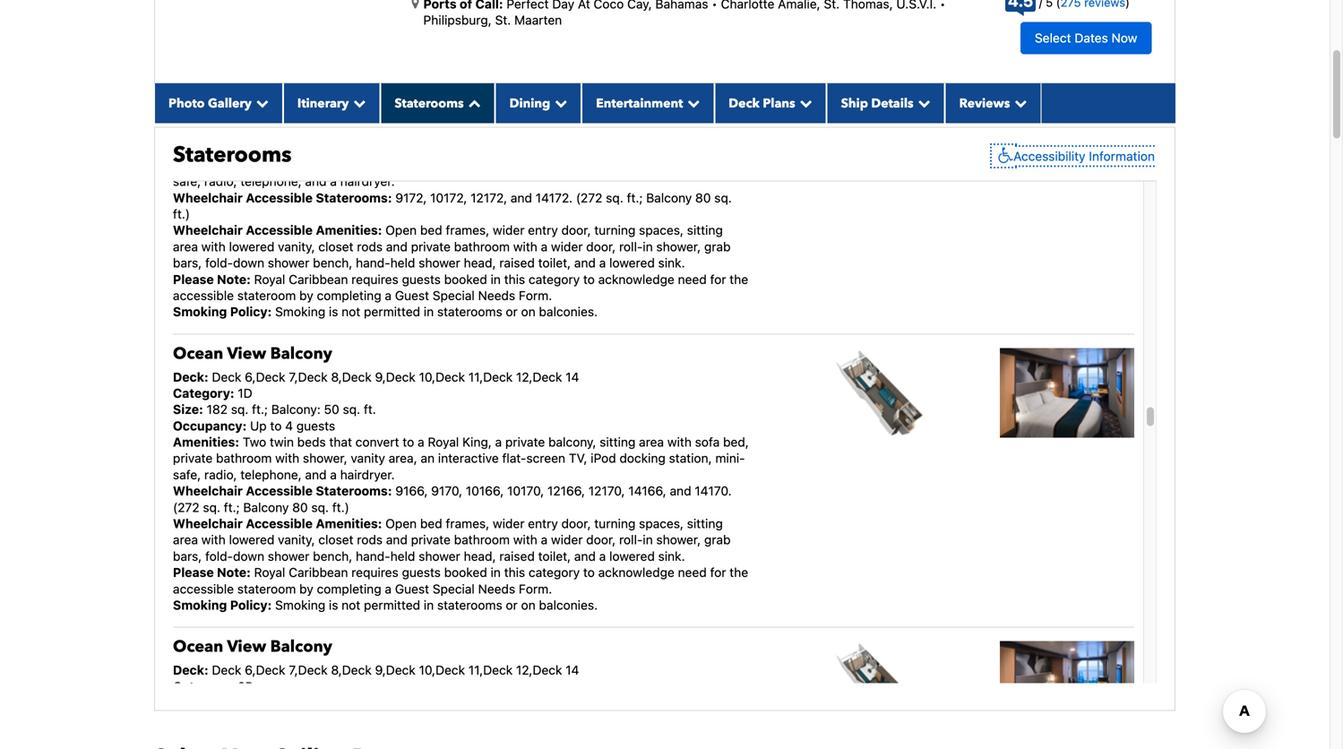 Task type: describe. For each thing, give the bounding box(es) containing it.
9172,
[[395, 190, 427, 205]]

select          dates now
[[1035, 30, 1137, 45]]

1 guest from the top
[[395, 288, 429, 303]]

1 caribbean from the top
[[289, 272, 348, 286]]

2 not from the top
[[342, 598, 360, 612]]

vanity inside two twin beds that convert to a royal king, a private balcony, sitting area with sofa bed, private bathroom with shower, vanity area, an interactive flat-screen tv, ipod docking station, mini- safe, radio, telephone, and a hairdryer. wheelchair accessible staterooms:
[[351, 451, 385, 466]]

2 vertical spatial stateroom
[[237, 581, 296, 596]]

balcony inside 9172, 10172, 12172, and 14172. (272 sq. ft.; balcony 80 sq. ft.) wheelchair accessible amenities:
[[646, 190, 692, 205]]

7,deck for ocean view balcony deck: deck 6,deck 7,deck 8,deck 9,deck 10,deck 11,deck 12,deck 14 category: 2d 182 sq. ft.; balcony: 50 sq. ft.
[[289, 663, 328, 677]]

2 sink. from the top
[[658, 549, 685, 563]]

chevron down image for ship details
[[914, 97, 931, 109]]

in down 14166,
[[643, 532, 653, 547]]

2 by from the top
[[299, 581, 313, 596]]

balcony: inside category: 1d size: 182 sq. ft.; balcony: 50 sq. ft. occupancy: up to 4 guests amenities:
[[271, 402, 321, 417]]

amenities: inside category: 1d size: 182 sq. ft.; balcony: 50 sq. ft. occupancy: up to 4 guests amenities:
[[173, 435, 239, 449]]

wheelchair inside cb 182 sq. ft.; balcony: 50 sq. ft. 2 guests standard each stateroom has two twin beds that convert to a royal king, a private balcony, sitting area with sofa, private bathroom with shower, vanity area, mini-bar, closed-circuit tv, mini- safe, radio, telephone, and a hairdryer. wheelchair accessible staterooms:
[[173, 190, 243, 205]]

1 rods from the top
[[357, 239, 383, 254]]

2 held from the top
[[390, 549, 415, 563]]

in down 9166, 9170, 10166, 10170, 12166, 12170, 14166, and 14170. (272 sq. ft.; balcony 80 sq. ft.) wheelchair accessible amenities:
[[491, 565, 501, 580]]

amenities: inside 9166, 9170, 10166, 10170, 12166, 12170, 14166, and 14170. (272 sq. ft.; balcony 80 sq. ft.) wheelchair accessible amenities:
[[316, 516, 382, 531]]

category: inside category: 1d size: 182 sq. ft.; balcony: 50 sq. ft. occupancy: up to 4 guests amenities:
[[173, 386, 234, 400]]

photo
[[168, 95, 205, 112]]

staterooms inside dropdown button
[[395, 95, 464, 112]]

wheelchair image
[[994, 147, 1013, 165]]

12,deck for ocean view balcony deck: deck 6,deck 7,deck 8,deck 9,deck 10,deck 11,deck 12,deck 14
[[516, 369, 562, 384]]

to inside cb 182 sq. ft.; balcony: 50 sq. ft. 2 guests standard each stateroom has two twin beds that convert to a royal king, a private balcony, sitting area with sofa, private bathroom with shower, vanity area, mini-bar, closed-circuit tv, mini- safe, radio, telephone, and a hairdryer. wheelchair accessible staterooms:
[[518, 141, 529, 156]]

sitting inside two twin beds that convert to a royal king, a private balcony, sitting area with sofa bed, private bathroom with shower, vanity area, an interactive flat-screen tv, ipod docking station, mini- safe, radio, telephone, and a hairdryer. wheelchair accessible staterooms:
[[600, 435, 635, 449]]

convert inside two twin beds that convert to a royal king, a private balcony, sitting area with sofa bed, private bathroom with shower, vanity area, an interactive flat-screen tv, ipod docking station, mini- safe, radio, telephone, and a hairdryer. wheelchair accessible staterooms:
[[355, 435, 399, 449]]

ship details button
[[827, 83, 945, 123]]

and inside 9172, 10172, 12172, and 14172. (272 sq. ft.; balcony 80 sq. ft.) wheelchair accessible amenities:
[[511, 190, 532, 205]]

dining button
[[495, 83, 582, 123]]

2 down from the top
[[233, 549, 264, 563]]

2 note: from the top
[[217, 565, 251, 580]]

2d
[[238, 679, 254, 694]]

1 entry from the top
[[528, 223, 558, 238]]

1 down from the top
[[233, 255, 264, 270]]

2 completing from the top
[[317, 581, 381, 596]]

dates
[[1075, 30, 1108, 45]]

2 open bed frames, wider entry door, turning spaces, sitting area with lowered vanity, closet rods and private bathroom with a wider door, roll-in shower, grab bars, fold-down shower bench, hand-held shower head, raised toilet, and a lowered sink. please note: from the top
[[173, 516, 731, 580]]

2 accessible from the top
[[173, 581, 234, 596]]

two twin beds that convert to a royal king, a private balcony, sitting area with sofa bed, private bathroom with shower, vanity area, an interactive flat-screen tv, ipod docking station, mini- safe, radio, telephone, and a hairdryer. wheelchair accessible staterooms:
[[173, 435, 749, 498]]

2 toilet, from the top
[[538, 549, 571, 563]]

1 bench, from the top
[[313, 255, 352, 270]]

1 special from the top
[[433, 288, 475, 303]]

1 open from the top
[[385, 223, 417, 238]]

itinerary button
[[283, 83, 380, 123]]

royal inside cb 182 sq. ft.; balcony: 50 sq. ft. 2 guests standard each stateroom has two twin beds that convert to a royal king, a private balcony, sitting area with sofa, private bathroom with shower, vanity area, mini-bar, closed-circuit tv, mini- safe, radio, telephone, and a hairdryer. wheelchair accessible staterooms:
[[543, 141, 574, 156]]

two
[[243, 435, 266, 449]]

deck for ocean view balcony deck: deck 6,deck 7,deck 8,deck 9,deck 10,deck 11,deck 12,deck 14 category: 2d 182 sq. ft.; balcony: 50 sq. ft.
[[212, 663, 241, 677]]

2 balconies. from the top
[[539, 598, 598, 612]]

accessible inside 9166, 9170, 10166, 10170, 12166, 12170, 14166, and 14170. (272 sq. ft.; balcony 80 sq. ft.) wheelchair accessible amenities:
[[246, 516, 313, 531]]

deck inside dropdown button
[[729, 95, 760, 112]]

14 for ocean view balcony deck: deck 6,deck 7,deck 8,deck 9,deck 10,deck 11,deck 12,deck 14
[[566, 369, 579, 384]]

14166,
[[628, 483, 666, 498]]

182 inside cb 182 sq. ft.; balcony: 50 sq. ft. 2 guests standard each stateroom has two twin beds that convert to a royal king, a private balcony, sitting area with sofa, private bathroom with shower, vanity area, mini-bar, closed-circuit tv, mini- safe, radio, telephone, and a hairdryer. wheelchair accessible staterooms:
[[207, 109, 228, 123]]

guests inside category: 1d size: 182 sq. ft.; balcony: 50 sq. ft. occupancy: up to 4 guests amenities:
[[296, 418, 335, 433]]

to inside category: 1d size: 182 sq. ft.; balcony: 50 sq. ft. occupancy: up to 4 guests amenities:
[[270, 418, 282, 433]]

14170.
[[695, 483, 732, 498]]

50 inside ocean view balcony deck: deck 6,deck 7,deck 8,deck 9,deck 10,deck 11,deck 12,deck 14 category: 2d 182 sq. ft.; balcony: 50 sq. ft.
[[324, 695, 339, 710]]

in down circuit
[[643, 239, 653, 254]]

accessibility
[[1013, 149, 1085, 163]]

in up ocean view balcony deck: deck 6,deck 7,deck 8,deck 9,deck 10,deck 11,deck 12,deck 14 category: 2d 182 sq. ft.; balcony: 50 sq. ft.
[[424, 598, 434, 612]]

1 policy: from the top
[[230, 304, 272, 319]]

deck for ocean view balcony deck: deck 6,deck 7,deck 8,deck 9,deck 10,deck 11,deck 12,deck 14
[[212, 369, 241, 384]]

ft. inside ocean view balcony deck: deck 6,deck 7,deck 8,deck 9,deck 10,deck 11,deck 12,deck 14 category: 2d 182 sq. ft.; balcony: 50 sq. ft.
[[364, 695, 376, 710]]

1 need from the top
[[678, 272, 707, 286]]

1 bars, from the top
[[173, 255, 202, 270]]

king, inside cb 182 sq. ft.; balcony: 50 sq. ft. 2 guests standard each stateroom has two twin beds that convert to a royal king, a private balcony, sitting area with sofa, private bathroom with shower, vanity area, mini-bar, closed-circuit tv, mini- safe, radio, telephone, and a hairdryer. wheelchair accessible staterooms:
[[577, 141, 607, 156]]

interactive
[[438, 451, 499, 466]]

1 vertical spatial staterooms
[[173, 140, 292, 170]]

map marker image
[[412, 0, 419, 9]]

1 royal caribbean requires guests booked in this category to acknowledge need for the accessible stateroom by completing a guest special needs form. smoking policy: smoking is not permitted in staterooms or on balconies. from the top
[[173, 272, 748, 319]]

guests inside cb 182 sq. ft.; balcony: 50 sq. ft. 2 guests standard each stateroom has two twin beds that convert to a royal king, a private balcony, sitting area with sofa, private bathroom with shower, vanity area, mini-bar, closed-circuit tv, mini- safe, radio, telephone, and a hairdryer. wheelchair accessible staterooms:
[[261, 125, 300, 140]]

2 staterooms from the top
[[437, 598, 502, 612]]

door, down 14172.
[[561, 223, 591, 238]]

1 not from the top
[[342, 304, 360, 319]]

2 for from the top
[[710, 565, 726, 580]]

entertainment
[[596, 95, 683, 112]]

photo gallery
[[168, 95, 252, 112]]

plans
[[763, 95, 795, 112]]

view for ocean view balcony deck: deck 6,deck 7,deck 8,deck 9,deck 10,deck 11,deck 12,deck 14
[[227, 343, 266, 365]]

ft. inside category: 1d size: 182 sq. ft.; balcony: 50 sq. ft. occupancy: up to 4 guests amenities:
[[364, 402, 376, 417]]

each
[[243, 141, 271, 156]]

1 acknowledge from the top
[[598, 272, 674, 286]]

bar,
[[577, 158, 599, 172]]

9170,
[[431, 483, 462, 498]]

category: inside ocean view balcony deck: deck 6,deck 7,deck 8,deck 9,deck 10,deck 11,deck 12,deck 14 category: 2d 182 sq. ft.; balcony: 50 sq. ft.
[[173, 679, 234, 694]]

staterooms main content
[[145, 0, 1184, 749]]

9172, 10172, 12172, and 14172. (272 sq. ft.; balcony 80 sq. ft.) wheelchair accessible amenities:
[[173, 190, 732, 238]]

4
[[285, 418, 293, 433]]

2 closet from the top
[[318, 532, 353, 547]]

balcony, inside two twin beds that convert to a royal king, a private balcony, sitting area with sofa bed, private bathroom with shower, vanity area, an interactive flat-screen tv, ipod docking station, mini- safe, radio, telephone, and a hairdryer. wheelchair accessible staterooms:
[[548, 435, 596, 449]]

philipsburg, st. maarten
[[423, 13, 562, 28]]

itinerary
[[297, 95, 349, 112]]

twin inside two twin beds that convert to a royal king, a private balcony, sitting area with sofa bed, private bathroom with shower, vanity area, an interactive flat-screen tv, ipod docking station, mini- safe, radio, telephone, and a hairdryer. wheelchair accessible staterooms:
[[270, 435, 294, 449]]

2 bed from the top
[[420, 516, 442, 531]]

in up ocean view balcony deck: deck 6,deck 7,deck 8,deck 9,deck 10,deck 11,deck 12,deck 14
[[424, 304, 434, 319]]

ocean view balcony deck: deck 6,deck 7,deck 8,deck 9,deck 10,deck 11,deck 12,deck 14 category: 2d 182 sq. ft.; balcony: 50 sq. ft.
[[173, 636, 579, 710]]

accessible inside cb 182 sq. ft.; balcony: 50 sq. ft. 2 guests standard each stateroom has two twin beds that convert to a royal king, a private balcony, sitting area with sofa, private bathroom with shower, vanity area, mini-bar, closed-circuit tv, mini- safe, radio, telephone, and a hairdryer. wheelchair accessible staterooms:
[[246, 190, 313, 205]]

9166,
[[395, 483, 428, 498]]

9166, 9170, 10166, 10170, 12166, 12170, 14166, and 14170. (272 sq. ft.; balcony 80 sq. ft.) wheelchair accessible amenities:
[[173, 483, 732, 531]]

1 open bed frames, wider entry door, turning spaces, sitting area with lowered vanity, closet rods and private bathroom with a wider door, roll-in shower, grab bars, fold-down shower bench, hand-held shower head, raised toilet, and a lowered sink. please note: from the top
[[173, 223, 731, 286]]

chevron down image for entertainment
[[683, 97, 700, 109]]

in down 9172, 10172, 12172, and 14172. (272 sq. ft.; balcony 80 sq. ft.) wheelchair accessible amenities:
[[491, 272, 501, 286]]

9,deck for ocean view balcony deck: deck 6,deck 7,deck 8,deck 9,deck 10,deck 11,deck 12,deck 14
[[375, 369, 416, 384]]

2
[[250, 125, 257, 140]]

2 this from the top
[[504, 565, 525, 580]]

wider down 12166,
[[551, 532, 583, 547]]

private up closed-
[[620, 141, 660, 156]]

amenities: inside 9172, 10172, 12172, and 14172. (272 sq. ft.; balcony 80 sq. ft.) wheelchair accessible amenities:
[[316, 223, 382, 238]]

8,deck for ocean view balcony deck: deck 6,deck 7,deck 8,deck 9,deck 10,deck 11,deck 12,deck 14
[[331, 369, 372, 384]]

accessibility information link
[[994, 147, 1155, 165]]

convert inside cb 182 sq. ft.; balcony: 50 sq. ft. 2 guests standard each stateroom has two twin beds that convert to a royal king, a private balcony, sitting area with sofa, private bathroom with shower, vanity area, mini-bar, closed-circuit tv, mini- safe, radio, telephone, and a hairdryer. wheelchair accessible staterooms:
[[470, 141, 514, 156]]

wider down 14172.
[[551, 239, 583, 254]]

staterooms: inside two twin beds that convert to a royal king, a private balcony, sitting area with sofa bed, private bathroom with shower, vanity area, an interactive flat-screen tv, ipod docking station, mini- safe, radio, telephone, and a hairdryer. wheelchair accessible staterooms:
[[316, 483, 392, 498]]

reviews
[[959, 95, 1010, 112]]

2 need from the top
[[678, 565, 707, 580]]

closed-
[[603, 158, 647, 172]]

1 vanity, from the top
[[278, 239, 315, 254]]

standard
[[303, 125, 354, 140]]

maarten
[[514, 13, 562, 28]]

1 sink. from the top
[[658, 255, 685, 270]]

balcony: inside cb 182 sq. ft.; balcony: 50 sq. ft. 2 guests standard each stateroom has two twin beds that convert to a royal king, a private balcony, sitting area with sofa, private bathroom with shower, vanity area, mini-bar, closed-circuit tv, mini- safe, radio, telephone, and a hairdryer. wheelchair accessible staterooms:
[[271, 109, 321, 123]]

beds inside two twin beds that convert to a royal king, a private balcony, sitting area with sofa bed, private bathroom with shower, vanity area, an interactive flat-screen tv, ipod docking station, mini- safe, radio, telephone, and a hairdryer. wheelchair accessible staterooms:
[[297, 435, 326, 449]]

cb
[[238, 92, 255, 107]]

2 or from the top
[[506, 598, 518, 612]]

ft.; inside 9166, 9170, 10166, 10170, 12166, 12170, 14166, and 14170. (272 sq. ft.; balcony 80 sq. ft.) wheelchair accessible amenities:
[[224, 500, 240, 515]]

ocean for ocean view balcony deck: deck 6,deck 7,deck 8,deck 9,deck 10,deck 11,deck 12,deck 14 category: 2d 182 sq. ft.; balcony: 50 sq. ft.
[[173, 636, 223, 658]]

mini- up 14172.
[[548, 158, 577, 172]]

an
[[421, 451, 435, 466]]

cabin image for deck 6,deck 7,deck 8,deck 9,deck 10,deck 11,deck 12,deck 14 deck on wonder of the seas image for ocean view balcony deck: deck 6,deck 7,deck 8,deck 9,deck 10,deck 11,deck 12,deck 14 category: 2d 182 sq. ft.; balcony: 50 sq. ft.
[[1000, 641, 1134, 731]]

st.
[[495, 13, 511, 28]]

1 form. from the top
[[519, 288, 552, 303]]

station,
[[669, 451, 712, 466]]

2 bench, from the top
[[313, 549, 352, 563]]

2 please from the top
[[173, 565, 214, 580]]

ft.; inside cb 182 sq. ft.; balcony: 50 sq. ft. 2 guests standard each stateroom has two twin beds that convert to a royal king, a private balcony, sitting area with sofa, private bathroom with shower, vanity area, mini-bar, closed-circuit tv, mini- safe, radio, telephone, and a hairdryer. wheelchair accessible staterooms:
[[252, 109, 268, 123]]

area, inside two twin beds that convert to a royal king, a private balcony, sitting area with sofa bed, private bathroom with shower, vanity area, an interactive flat-screen tv, ipod docking station, mini- safe, radio, telephone, and a hairdryer. wheelchair accessible staterooms:
[[389, 451, 417, 466]]

chevron down image for itinerary
[[349, 97, 366, 109]]

2 booked from the top
[[444, 565, 487, 580]]

1 accessible from the top
[[173, 288, 234, 303]]

12166,
[[547, 483, 585, 498]]

14 for ocean view balcony deck: deck 6,deck 7,deck 8,deck 9,deck 10,deck 11,deck 12,deck 14 category: 2d 182 sq. ft.; balcony: 50 sq. ft.
[[566, 663, 579, 677]]

1 grab from the top
[[704, 239, 731, 254]]

ipod
[[591, 451, 616, 466]]

2 roll- from the top
[[619, 532, 643, 547]]

details
[[871, 95, 914, 112]]

deck plans
[[729, 95, 795, 112]]

10166,
[[466, 483, 504, 498]]

chevron down image for reviews
[[1010, 97, 1027, 109]]

2 vanity, from the top
[[278, 532, 315, 547]]

1 permitted from the top
[[364, 304, 420, 319]]

royal inside two twin beds that convert to a royal king, a private balcony, sitting area with sofa bed, private bathroom with shower, vanity area, an interactive flat-screen tv, ipod docking station, mini- safe, radio, telephone, and a hairdryer. wheelchair accessible staterooms:
[[428, 435, 459, 449]]

shower, inside two twin beds that convert to a royal king, a private balcony, sitting area with sofa bed, private bathroom with shower, vanity area, an interactive flat-screen tv, ipod docking station, mini- safe, radio, telephone, and a hairdryer. wheelchair accessible staterooms:
[[303, 451, 347, 466]]

1 completing from the top
[[317, 288, 381, 303]]

wheelchair inside 9166, 9170, 10166, 10170, 12166, 12170, 14166, and 14170. (272 sq. ft.; balcony 80 sq. ft.) wheelchair accessible amenities:
[[173, 516, 243, 531]]

private down 9166, 9170, 10166, 10170, 12166, 12170, 14166, and 14170. (272 sq. ft.; balcony 80 sq. ft.) wheelchair accessible amenities:
[[411, 532, 451, 547]]

1 needs from the top
[[478, 288, 515, 303]]

safe, inside cb 182 sq. ft.; balcony: 50 sq. ft. 2 guests standard each stateroom has two twin beds that convert to a royal king, a private balcony, sitting area with sofa, private bathroom with shower, vanity area, mini-bar, closed-circuit tv, mini- safe, radio, telephone, and a hairdryer. wheelchair accessible staterooms:
[[173, 174, 201, 189]]

private down 9172, 10172, 12172, and 14172. (272 sq. ft.; balcony 80 sq. ft.) wheelchair accessible amenities:
[[411, 239, 451, 254]]

1 note: from the top
[[217, 272, 251, 286]]

6,deck for ocean view balcony deck: deck 6,deck 7,deck 8,deck 9,deck 10,deck 11,deck 12,deck 14
[[245, 369, 285, 384]]

wheelchair inside 9172, 10172, 12172, and 14172. (272 sq. ft.; balcony 80 sq. ft.) wheelchair accessible amenities:
[[173, 223, 243, 238]]

flat-
[[502, 451, 526, 466]]

1d
[[238, 386, 252, 400]]

80 inside 9166, 9170, 10166, 10170, 12166, 12170, 14166, and 14170. (272 sq. ft.; balcony 80 sq. ft.) wheelchair accessible amenities:
[[292, 500, 308, 515]]

10,deck for ocean view balcony deck: deck 6,deck 7,deck 8,deck 9,deck 10,deck 11,deck 12,deck 14
[[419, 369, 465, 384]]

2 turning from the top
[[594, 516, 636, 531]]

information
[[1089, 149, 1155, 163]]

shower, inside cb 182 sq. ft.; balcony: 50 sq. ft. 2 guests standard each stateroom has two twin beds that convert to a royal king, a private balcony, sitting area with sofa, private bathroom with shower, vanity area, mini-bar, closed-circuit tv, mini- safe, radio, telephone, and a hairdryer. wheelchair accessible staterooms:
[[430, 158, 474, 172]]

ft.) inside 9166, 9170, 10166, 10170, 12166, 12170, 14166, and 14170. (272 sq. ft.; balcony 80 sq. ft.) wheelchair accessible amenities:
[[332, 500, 349, 515]]

2 head, from the top
[[464, 549, 496, 563]]

staterooms button
[[380, 83, 495, 123]]

1 turning from the top
[[594, 223, 636, 238]]

has
[[336, 141, 357, 156]]

1 for from the top
[[710, 272, 726, 286]]

2 category from the top
[[529, 565, 580, 580]]

12172,
[[471, 190, 507, 205]]

ft.; inside category: 1d size: 182 sq. ft.; balcony: 50 sq. ft. occupancy: up to 4 guests amenities:
[[252, 402, 268, 417]]

1 closet from the top
[[318, 239, 353, 254]]

philipsburg,
[[423, 13, 492, 28]]

182 inside category: 1d size: 182 sq. ft.; balcony: 50 sq. ft. occupancy: up to 4 guests amenities:
[[207, 402, 228, 417]]

private down occupancy:
[[173, 451, 213, 466]]

1 the from the top
[[730, 272, 748, 286]]

2 raised from the top
[[499, 549, 535, 563]]

now
[[1111, 30, 1137, 45]]

1 roll- from the top
[[619, 239, 643, 254]]

6,deck for ocean view balcony deck: deck 6,deck 7,deck 8,deck 9,deck 10,deck 11,deck 12,deck 14 category: 2d 182 sq. ft.; balcony: 50 sq. ft.
[[245, 663, 285, 677]]

private down has
[[300, 158, 340, 172]]

2 requires from the top
[[351, 565, 398, 580]]

2 needs from the top
[[478, 581, 515, 596]]

50 inside category: 1d size: 182 sq. ft.; balcony: 50 sq. ft. occupancy: up to 4 guests amenities:
[[324, 402, 339, 417]]

1 frames, from the top
[[446, 223, 489, 238]]

2 the from the top
[[730, 565, 748, 580]]

1 requires from the top
[[351, 272, 398, 286]]

sitting inside cb 182 sq. ft.; balcony: 50 sq. ft. 2 guests standard each stateroom has two twin beds that convert to a royal king, a private balcony, sitting area with sofa, private bathroom with shower, vanity area, mini-bar, closed-circuit tv, mini- safe, radio, telephone, and a hairdryer. wheelchair accessible staterooms:
[[173, 158, 209, 172]]

1 is from the top
[[329, 304, 338, 319]]

1 bed from the top
[[420, 223, 442, 238]]

bathroom down 9172, 10172, 12172, and 14172. (272 sq. ft.; balcony 80 sq. ft.) wheelchair accessible amenities:
[[454, 239, 510, 254]]

10170,
[[507, 483, 544, 498]]

circuit
[[647, 158, 682, 172]]

accessibility information
[[1013, 149, 1155, 163]]

1 please from the top
[[173, 272, 214, 286]]

2 frames, from the top
[[446, 516, 489, 531]]

10172,
[[430, 190, 467, 205]]

12,deck for ocean view balcony deck: deck 6,deck 7,deck 8,deck 9,deck 10,deck 11,deck 12,deck 14 category: 2d 182 sq. ft.; balcony: 50 sq. ft.
[[516, 663, 562, 677]]

dining
[[509, 95, 550, 112]]

and inside 9166, 9170, 10166, 10170, 12166, 12170, 14166, and 14170. (272 sq. ft.; balcony 80 sq. ft.) wheelchair accessible amenities:
[[670, 483, 691, 498]]

size:
[[173, 402, 203, 417]]

2 policy: from the top
[[230, 598, 272, 612]]

1 by from the top
[[299, 288, 313, 303]]

area inside cb 182 sq. ft.; balcony: 50 sq. ft. 2 guests standard each stateroom has two twin beds that convert to a royal king, a private balcony, sitting area with sofa, private bathroom with shower, vanity area, mini-bar, closed-circuit tv, mini- safe, radio, telephone, and a hairdryer. wheelchair accessible staterooms:
[[212, 158, 237, 172]]

1 head, from the top
[[464, 255, 496, 270]]



Task type: vqa. For each thing, say whether or not it's contained in the screenshot.
CB 182 sq. ft.; Balcony: 50 sq. ft. 2 guests standard Each stateroom has two twin beds that convert to a Royal King, a private balcony, sitting area with sofa, private bathroom with shower, vanity area, mini-bar, closed-circuit TV, mini- safe, radio, telephone, and a hairdryer. Wheelchair Accessible Staterooms:
yes



Task type: locate. For each thing, give the bounding box(es) containing it.
chevron down image inside the reviews dropdown button
[[1010, 97, 1027, 109]]

3 ft. from the top
[[364, 695, 376, 710]]

chevron up image
[[464, 97, 481, 109]]

9,deck inside ocean view balcony deck: deck 6,deck 7,deck 8,deck 9,deck 10,deck 11,deck 12,deck 14 category: 2d 182 sq. ft.; balcony: 50 sq. ft.
[[375, 663, 416, 677]]

1 9,deck from the top
[[375, 369, 416, 384]]

booked down 9166, 9170, 10166, 10170, 12166, 12170, 14166, and 14170. (272 sq. ft.; balcony 80 sq. ft.) wheelchair accessible amenities:
[[444, 565, 487, 580]]

0 vertical spatial roll-
[[619, 239, 643, 254]]

1 vertical spatial vanity
[[351, 451, 385, 466]]

tv, right circuit
[[686, 158, 704, 172]]

chevron down image left ship
[[795, 97, 812, 109]]

2 8,deck from the top
[[331, 663, 372, 677]]

ocean for ocean view balcony deck: deck 6,deck 7,deck 8,deck 9,deck 10,deck 11,deck 12,deck 14
[[173, 343, 223, 365]]

2 9,deck from the top
[[375, 663, 416, 677]]

1 vertical spatial tv,
[[569, 451, 587, 466]]

radio, inside cb 182 sq. ft.; balcony: 50 sq. ft. 2 guests standard each stateroom has two twin beds that convert to a royal king, a private balcony, sitting area with sofa, private bathroom with shower, vanity area, mini-bar, closed-circuit tv, mini- safe, radio, telephone, and a hairdryer. wheelchair accessible staterooms:
[[204, 174, 237, 189]]

twin
[[385, 141, 409, 156], [270, 435, 294, 449]]

1 vertical spatial amenities:
[[173, 435, 239, 449]]

this
[[504, 272, 525, 286], [504, 565, 525, 580]]

2 vertical spatial deck
[[212, 663, 241, 677]]

6,deck
[[245, 369, 285, 384], [245, 663, 285, 677]]

10,deck inside ocean view balcony deck: deck 6,deck 7,deck 8,deck 9,deck 10,deck 11,deck 12,deck 14 category: 2d 182 sq. ft.; balcony: 50 sq. ft.
[[419, 663, 465, 677]]

balcony inside ocean view balcony deck: deck 6,deck 7,deck 8,deck 9,deck 10,deck 11,deck 12,deck 14 category: 2d 182 sq. ft.; balcony: 50 sq. ft.
[[270, 636, 332, 658]]

tv, inside cb 182 sq. ft.; balcony: 50 sq. ft. 2 guests standard each stateroom has two twin beds that convert to a royal king, a private balcony, sitting area with sofa, private bathroom with shower, vanity area, mini-bar, closed-circuit tv, mini- safe, radio, telephone, and a hairdryer. wheelchair accessible staterooms:
[[686, 158, 704, 172]]

toilet, down 12166,
[[538, 549, 571, 563]]

0 vertical spatial staterooms
[[437, 304, 502, 319]]

mini- inside two twin beds that convert to a royal king, a private balcony, sitting area with sofa bed, private bathroom with shower, vanity area, an interactive flat-screen tv, ipod docking station, mini- safe, radio, telephone, and a hairdryer. wheelchair accessible staterooms:
[[715, 451, 745, 466]]

1 vertical spatial for
[[710, 565, 726, 580]]

10,deck inside ocean view balcony deck: deck 6,deck 7,deck 8,deck 9,deck 10,deck 11,deck 12,deck 14
[[419, 369, 465, 384]]

telephone, inside cb 182 sq. ft.; balcony: 50 sq. ft. 2 guests standard each stateroom has two twin beds that convert to a royal king, a private balcony, sitting area with sofa, private bathroom with shower, vanity area, mini-bar, closed-circuit tv, mini- safe, radio, telephone, and a hairdryer. wheelchair accessible staterooms:
[[240, 174, 302, 189]]

2 special from the top
[[433, 581, 475, 596]]

hairdryer. inside cb 182 sq. ft.; balcony: 50 sq. ft. 2 guests standard each stateroom has two twin beds that convert to a royal king, a private balcony, sitting area with sofa, private bathroom with shower, vanity area, mini-bar, closed-circuit tv, mini- safe, radio, telephone, and a hairdryer. wheelchair accessible staterooms:
[[340, 174, 395, 189]]

chevron down image up standard
[[349, 97, 366, 109]]

14
[[566, 369, 579, 384], [566, 663, 579, 677]]

1 horizontal spatial that
[[444, 141, 467, 156]]

special down 9172, 10172, 12172, and 14172. (272 sq. ft.; balcony 80 sq. ft.) wheelchair accessible amenities:
[[433, 288, 475, 303]]

royal
[[543, 141, 574, 156], [254, 272, 285, 286], [428, 435, 459, 449], [254, 565, 285, 580]]

0 vertical spatial rods
[[357, 239, 383, 254]]

category: left "2d" at the bottom
[[173, 679, 234, 694]]

2 fold- from the top
[[205, 549, 233, 563]]

1 vertical spatial twin
[[270, 435, 294, 449]]

not
[[342, 304, 360, 319], [342, 598, 360, 612]]

2 spaces, from the top
[[639, 516, 684, 531]]

2 form. from the top
[[519, 581, 552, 596]]

beds right two
[[297, 435, 326, 449]]

1 vertical spatial view
[[227, 636, 266, 658]]

0 vertical spatial completing
[[317, 288, 381, 303]]

1 vertical spatial 182
[[207, 402, 228, 417]]

7,deck
[[289, 369, 328, 384], [289, 663, 328, 677]]

chevron down image
[[252, 97, 269, 109], [349, 97, 366, 109], [550, 97, 567, 109], [795, 97, 812, 109], [1010, 97, 1027, 109]]

1 182 from the top
[[207, 109, 228, 123]]

1 vertical spatial 12,deck
[[516, 663, 562, 677]]

6,deck inside ocean view balcony deck: deck 6,deck 7,deck 8,deck 9,deck 10,deck 11,deck 12,deck 14 category: 2d 182 sq. ft.; balcony: 50 sq. ft.
[[245, 663, 285, 677]]

deck inside ocean view balcony deck: deck 6,deck 7,deck 8,deck 9,deck 10,deck 11,deck 12,deck 14
[[212, 369, 241, 384]]

1 vertical spatial acknowledge
[[598, 565, 674, 580]]

1 fold- from the top
[[205, 255, 233, 270]]

occupancy:
[[173, 418, 247, 433]]

0 vertical spatial 14
[[566, 369, 579, 384]]

2 is from the top
[[329, 598, 338, 612]]

sink.
[[658, 255, 685, 270], [658, 549, 685, 563]]

1 horizontal spatial convert
[[470, 141, 514, 156]]

two
[[360, 141, 381, 156]]

staterooms: inside cb 182 sq. ft.; balcony: 50 sq. ft. 2 guests standard each stateroom has two twin beds that convert to a royal king, a private balcony, sitting area with sofa, private bathroom with shower, vanity area, mini-bar, closed-circuit tv, mini- safe, radio, telephone, and a hairdryer. wheelchair accessible staterooms:
[[316, 190, 392, 205]]

area inside two twin beds that convert to a royal king, a private balcony, sitting area with sofa bed, private bathroom with shower, vanity area, an interactive flat-screen tv, ipod docking station, mini- safe, radio, telephone, and a hairdryer. wheelchair accessible staterooms:
[[639, 435, 664, 449]]

182 inside ocean view balcony deck: deck 6,deck 7,deck 8,deck 9,deck 10,deck 11,deck 12,deck 14 category: 2d 182 sq. ft.; balcony: 50 sq. ft.
[[207, 695, 228, 710]]

rods down 9166, 9170, 10166, 10170, 12166, 12170, 14166, and 14170. (272 sq. ft.; balcony 80 sq. ft.) wheelchair accessible amenities:
[[357, 532, 383, 547]]

deck: inside ocean view balcony deck: deck 6,deck 7,deck 8,deck 9,deck 10,deck 11,deck 12,deck 14 category: 2d 182 sq. ft.; balcony: 50 sq. ft.
[[173, 663, 208, 677]]

14 inside ocean view balcony deck: deck 6,deck 7,deck 8,deck 9,deck 10,deck 11,deck 12,deck 14
[[566, 369, 579, 384]]

1 hand- from the top
[[356, 255, 390, 270]]

deck: for ocean view balcony deck: deck 6,deck 7,deck 8,deck 9,deck 10,deck 11,deck 12,deck 14
[[173, 369, 208, 384]]

open down 9166,
[[385, 516, 417, 531]]

view up "2d" at the bottom
[[227, 636, 266, 658]]

chevron down image for deck plans
[[795, 97, 812, 109]]

1 staterooms: from the top
[[316, 190, 392, 205]]

by
[[299, 288, 313, 303], [299, 581, 313, 596]]

2 radio, from the top
[[204, 467, 237, 482]]

1 raised from the top
[[499, 255, 535, 270]]

0 vertical spatial this
[[504, 272, 525, 286]]

(272 down occupancy:
[[173, 500, 199, 515]]

ocean inside ocean view balcony deck: deck 6,deck 7,deck 8,deck 9,deck 10,deck 11,deck 12,deck 14
[[173, 343, 223, 365]]

3 balcony: from the top
[[271, 695, 321, 710]]

2 royal caribbean requires guests booked in this category to acknowledge need for the accessible stateroom by completing a guest special needs form. smoking policy: smoking is not permitted in staterooms or on balconies. from the top
[[173, 565, 748, 612]]

deck: for ocean view balcony deck: deck 6,deck 7,deck 8,deck 9,deck 10,deck 11,deck 12,deck 14 category: 2d 182 sq. ft.; balcony: 50 sq. ft.
[[173, 663, 208, 677]]

this down "10170,"
[[504, 565, 525, 580]]

ocean
[[173, 343, 223, 365], [173, 636, 223, 658]]

requires down 9166,
[[351, 565, 398, 580]]

3 50 from the top
[[324, 695, 339, 710]]

raised
[[499, 255, 535, 270], [499, 549, 535, 563]]

permitted up ocean view balcony deck: deck 6,deck 7,deck 8,deck 9,deck 10,deck 11,deck 12,deck 14 category: 2d 182 sq. ft.; balcony: 50 sq. ft.
[[364, 598, 420, 612]]

is up ocean view balcony deck: deck 6,deck 7,deck 8,deck 9,deck 10,deck 11,deck 12,deck 14
[[329, 304, 338, 319]]

11,deck inside ocean view balcony deck: deck 6,deck 7,deck 8,deck 9,deck 10,deck 11,deck 12,deck 14 category: 2d 182 sq. ft.; balcony: 50 sq. ft.
[[468, 663, 513, 677]]

1 toilet, from the top
[[538, 255, 571, 270]]

vanity
[[478, 158, 512, 172], [351, 451, 385, 466]]

accessible inside two twin beds that convert to a royal king, a private balcony, sitting area with sofa bed, private bathroom with shower, vanity area, an interactive flat-screen tv, ipod docking station, mini- safe, radio, telephone, and a hairdryer. wheelchair accessible staterooms:
[[246, 483, 313, 498]]

0 vertical spatial form.
[[519, 288, 552, 303]]

wider down 12172,
[[493, 223, 525, 238]]

0 vertical spatial special
[[433, 288, 475, 303]]

amenities:
[[316, 223, 382, 238], [173, 435, 239, 449], [316, 516, 382, 531]]

0 horizontal spatial area,
[[389, 451, 417, 466]]

7,deck inside ocean view balcony deck: deck 6,deck 7,deck 8,deck 9,deck 10,deck 11,deck 12,deck 14
[[289, 369, 328, 384]]

king, up the interactive
[[462, 435, 492, 449]]

0 vertical spatial category
[[529, 272, 580, 286]]

1 vertical spatial category:
[[173, 679, 234, 694]]

ft.)
[[173, 207, 190, 221], [332, 500, 349, 515]]

ft.; inside 9172, 10172, 12172, and 14172. (272 sq. ft.; balcony 80 sq. ft.) wheelchair accessible amenities:
[[627, 190, 643, 205]]

and inside two twin beds that convert to a royal king, a private balcony, sitting area with sofa bed, private bathroom with shower, vanity area, an interactive flat-screen tv, ipod docking station, mini- safe, radio, telephone, and a hairdryer. wheelchair accessible staterooms:
[[305, 467, 327, 482]]

cabin image for deck 6,deck 7,deck 8,deck 9,deck 10,deck 11,deck 12,deck 14 deck on wonder of the seas image
[[1000, 348, 1134, 438], [1000, 641, 1134, 731]]

chevron down image inside dining dropdown button
[[550, 97, 567, 109]]

1 horizontal spatial area,
[[516, 158, 544, 172]]

0 vertical spatial on
[[521, 304, 536, 319]]

beds
[[412, 141, 441, 156], [297, 435, 326, 449]]

telephone, down two
[[240, 467, 302, 482]]

(272 down the 'bar,'
[[576, 190, 602, 205]]

1 vertical spatial balcony,
[[548, 435, 596, 449]]

2 deck: from the top
[[173, 663, 208, 677]]

2 7,deck from the top
[[289, 663, 328, 677]]

1 vertical spatial balcony:
[[271, 402, 321, 417]]

1 vertical spatial 11,deck
[[468, 663, 513, 677]]

safe, inside two twin beds that convert to a royal king, a private balcony, sitting area with sofa bed, private bathroom with shower, vanity area, an interactive flat-screen tv, ipod docking station, mini- safe, radio, telephone, and a hairdryer. wheelchair accessible staterooms:
[[173, 467, 201, 482]]

0 vertical spatial ocean
[[173, 343, 223, 365]]

toilet, down 14172.
[[538, 255, 571, 270]]

0 vertical spatial 80
[[695, 190, 711, 205]]

deck up "2d" at the bottom
[[212, 663, 241, 677]]

11,deck for ocean view balcony deck: deck 6,deck 7,deck 8,deck 9,deck 10,deck 11,deck 12,deck 14
[[468, 369, 513, 384]]

staterooms: left 9166,
[[316, 483, 392, 498]]

2 telephone, from the top
[[240, 467, 302, 482]]

entry down 14172.
[[528, 223, 558, 238]]

category down 12166,
[[529, 565, 580, 580]]

1 vertical spatial hairdryer.
[[340, 467, 395, 482]]

vanity left an
[[351, 451, 385, 466]]

ft. inside cb 182 sq. ft.; balcony: 50 sq. ft. 2 guests standard each stateroom has two twin beds that convert to a royal king, a private balcony, sitting area with sofa, private bathroom with shower, vanity area, mini-bar, closed-circuit tv, mini- safe, radio, telephone, and a hairdryer. wheelchair accessible staterooms:
[[364, 109, 376, 123]]

2 acknowledge from the top
[[598, 565, 674, 580]]

private up flat-
[[505, 435, 545, 449]]

convert up 12172,
[[470, 141, 514, 156]]

1 vertical spatial safe,
[[173, 467, 201, 482]]

1 vertical spatial open bed frames, wider entry door, turning spaces, sitting area with lowered vanity, closet rods and private bathroom with a wider door, roll-in shower, grab bars, fold-down shower bench, hand-held shower head, raised toilet, and a lowered sink. please note:
[[173, 516, 731, 580]]

guest
[[395, 288, 429, 303], [395, 581, 429, 596]]

policy:
[[230, 304, 272, 319], [230, 598, 272, 612]]

0 vertical spatial 10,deck
[[419, 369, 465, 384]]

tv, left ipod
[[569, 451, 587, 466]]

0 vertical spatial 9,deck
[[375, 369, 416, 384]]

0 vertical spatial bench,
[[313, 255, 352, 270]]

guests down 9166, 9170, 10166, 10170, 12166, 12170, 14166, and 14170. (272 sq. ft.; balcony 80 sq. ft.) wheelchair accessible amenities:
[[402, 565, 441, 580]]

convert up 9166,
[[355, 435, 399, 449]]

not up ocean view balcony deck: deck 6,deck 7,deck 8,deck 9,deck 10,deck 11,deck 12,deck 14
[[342, 304, 360, 319]]

1 vertical spatial staterooms
[[437, 598, 502, 612]]

head, down 9166, 9170, 10166, 10170, 12166, 12170, 14166, and 14170. (272 sq. ft.; balcony 80 sq. ft.) wheelchair accessible amenities:
[[464, 549, 496, 563]]

screen
[[526, 451, 565, 466]]

this down 12172,
[[504, 272, 525, 286]]

2 guest from the top
[[395, 581, 429, 596]]

completing up ocean view balcony deck: deck 6,deck 7,deck 8,deck 9,deck 10,deck 11,deck 12,deck 14
[[317, 288, 381, 303]]

(272 inside 9166, 9170, 10166, 10170, 12166, 12170, 14166, and 14170. (272 sq. ft.; balcony 80 sq. ft.) wheelchair accessible amenities:
[[173, 500, 199, 515]]

1 view from the top
[[227, 343, 266, 365]]

1 vertical spatial bars,
[[173, 549, 202, 563]]

1 staterooms from the top
[[437, 304, 502, 319]]

1 vertical spatial 9,deck
[[375, 663, 416, 677]]

2 cabin image for deck 6,deck 7,deck 8,deck 9,deck 10,deck 11,deck 12,deck 14 deck on wonder of the seas image from the top
[[1000, 641, 1134, 731]]

2 12,deck from the top
[[516, 663, 562, 677]]

3 wheelchair from the top
[[173, 483, 243, 498]]

balcony: inside ocean view balcony deck: deck 6,deck 7,deck 8,deck 9,deck 10,deck 11,deck 12,deck 14 category: 2d 182 sq. ft.; balcony: 50 sq. ft.
[[271, 695, 321, 710]]

that inside cb 182 sq. ft.; balcony: 50 sq. ft. 2 guests standard each stateroom has two twin beds that convert to a royal king, a private balcony, sitting area with sofa, private bathroom with shower, vanity area, mini-bar, closed-circuit tv, mini- safe, radio, telephone, and a hairdryer. wheelchair accessible staterooms:
[[444, 141, 467, 156]]

permitted up ocean view balcony deck: deck 6,deck 7,deck 8,deck 9,deck 10,deck 11,deck 12,deck 14
[[364, 304, 420, 319]]

bathroom down 'two'
[[343, 158, 399, 172]]

deck left plans
[[729, 95, 760, 112]]

1 on from the top
[[521, 304, 536, 319]]

1 vertical spatial not
[[342, 598, 360, 612]]

0 vertical spatial entry
[[528, 223, 558, 238]]

0 vertical spatial please
[[173, 272, 214, 286]]

1 horizontal spatial ft.)
[[332, 500, 349, 515]]

1 vertical spatial that
[[329, 435, 352, 449]]

head,
[[464, 255, 496, 270], [464, 549, 496, 563]]

radio, inside two twin beds that convert to a royal king, a private balcony, sitting area with sofa bed, private bathroom with shower, vanity area, an interactive flat-screen tv, ipod docking station, mini- safe, radio, telephone, and a hairdryer. wheelchair accessible staterooms:
[[204, 467, 237, 482]]

1 this from the top
[[504, 272, 525, 286]]

door, down 12166,
[[561, 516, 591, 531]]

chevron down image up 2
[[252, 97, 269, 109]]

requires up ocean view balcony deck: deck 6,deck 7,deck 8,deck 9,deck 10,deck 11,deck 12,deck 14
[[351, 272, 398, 286]]

roll- down 14166,
[[619, 532, 643, 547]]

4 accessible from the top
[[246, 516, 313, 531]]

is up ocean view balcony deck: deck 6,deck 7,deck 8,deck 9,deck 10,deck 11,deck 12,deck 14 category: 2d 182 sq. ft.; balcony: 50 sq. ft.
[[329, 598, 338, 612]]

1 cabin image for deck 6,deck 7,deck 8,deck 9,deck 10,deck 11,deck 12,deck 14 deck on wonder of the seas image from the top
[[1000, 348, 1134, 438]]

0 vertical spatial king,
[[577, 141, 607, 156]]

11,deck for ocean view balcony deck: deck 6,deck 7,deck 8,deck 9,deck 10,deck 11,deck 12,deck 14 category: 2d 182 sq. ft.; balcony: 50 sq. ft.
[[468, 663, 513, 677]]

view inside ocean view balcony deck: deck 6,deck 7,deck 8,deck 9,deck 10,deck 11,deck 12,deck 14 category: 2d 182 sq. ft.; balcony: 50 sq. ft.
[[227, 636, 266, 658]]

2 ocean from the top
[[173, 636, 223, 658]]

balcony inside 9166, 9170, 10166, 10170, 12166, 12170, 14166, and 14170. (272 sq. ft.; balcony 80 sq. ft.) wheelchair accessible amenities:
[[243, 500, 289, 515]]

or
[[506, 304, 518, 319], [506, 598, 518, 612]]

182
[[207, 109, 228, 123], [207, 402, 228, 417], [207, 695, 228, 710]]

1 vertical spatial hand-
[[356, 549, 390, 563]]

entry
[[528, 223, 558, 238], [528, 516, 558, 531]]

2 on from the top
[[521, 598, 536, 612]]

0 vertical spatial balcony:
[[271, 109, 321, 123]]

1 12,deck from the top
[[516, 369, 562, 384]]

2 permitted from the top
[[364, 598, 420, 612]]

2 grab from the top
[[704, 532, 731, 547]]

area, left an
[[389, 451, 417, 466]]

1 hairdryer. from the top
[[340, 174, 395, 189]]

80 inside 9172, 10172, 12172, and 14172. (272 sq. ft.; balcony 80 sq. ft.) wheelchair accessible amenities:
[[695, 190, 711, 205]]

bathroom down 9166, 9170, 10166, 10170, 12166, 12170, 14166, and 14170. (272 sq. ft.; balcony 80 sq. ft.) wheelchair accessible amenities:
[[454, 532, 510, 547]]

1 vertical spatial closet
[[318, 532, 353, 547]]

0 vertical spatial closet
[[318, 239, 353, 254]]

1 vertical spatial 50
[[324, 402, 339, 417]]

wider down "10170,"
[[493, 516, 525, 531]]

open bed frames, wider entry door, turning spaces, sitting area with lowered vanity, closet rods and private bathroom with a wider door, roll-in shower, grab bars, fold-down shower bench, hand-held shower head, raised toilet, and a lowered sink. please note:
[[173, 223, 731, 286], [173, 516, 731, 580]]

booked
[[444, 272, 487, 286], [444, 565, 487, 580]]

1 vertical spatial note:
[[217, 565, 251, 580]]

and inside cb 182 sq. ft.; balcony: 50 sq. ft. 2 guests standard each stateroom has two twin beds that convert to a royal king, a private balcony, sitting area with sofa, private bathroom with shower, vanity area, mini-bar, closed-circuit tv, mini- safe, radio, telephone, and a hairdryer. wheelchair accessible staterooms:
[[305, 174, 327, 189]]

1 vertical spatial deck
[[212, 369, 241, 384]]

photo gallery button
[[154, 83, 283, 123]]

1 or from the top
[[506, 304, 518, 319]]

twin right 'two'
[[385, 141, 409, 156]]

not up ocean view balcony deck: deck 6,deck 7,deck 8,deck 9,deck 10,deck 11,deck 12,deck 14 category: 2d 182 sq. ft.; balcony: 50 sq. ft.
[[342, 598, 360, 612]]

bathroom inside cb 182 sq. ft.; balcony: 50 sq. ft. 2 guests standard each stateroom has two twin beds that convert to a royal king, a private balcony, sitting area with sofa, private bathroom with shower, vanity area, mini-bar, closed-circuit tv, mini- safe, radio, telephone, and a hairdryer. wheelchair accessible staterooms:
[[343, 158, 399, 172]]

2 10,deck from the top
[[419, 663, 465, 677]]

2 50 from the top
[[324, 402, 339, 417]]

king, inside two twin beds that convert to a royal king, a private balcony, sitting area with sofa bed, private bathroom with shower, vanity area, an interactive flat-screen tv, ipod docking station, mini- safe, radio, telephone, and a hairdryer. wheelchair accessible staterooms:
[[462, 435, 492, 449]]

area, inside cb 182 sq. ft.; balcony: 50 sq. ft. 2 guests standard each stateroom has two twin beds that convert to a royal king, a private balcony, sitting area with sofa, private bathroom with shower, vanity area, mini-bar, closed-circuit tv, mini- safe, radio, telephone, and a hairdryer. wheelchair accessible staterooms:
[[516, 158, 544, 172]]

spaces, down circuit
[[639, 223, 684, 238]]

frames, down 10166,
[[446, 516, 489, 531]]

fold-
[[205, 255, 233, 270], [205, 549, 233, 563]]

2 balcony: from the top
[[271, 402, 321, 417]]

chevron down image inside "itinerary" dropdown button
[[349, 97, 366, 109]]

0 horizontal spatial ft.)
[[173, 207, 190, 221]]

2 category: from the top
[[173, 679, 234, 694]]

0 vertical spatial ft.
[[364, 109, 376, 123]]

1 vertical spatial (272
[[173, 500, 199, 515]]

0 vertical spatial is
[[329, 304, 338, 319]]

0 vertical spatial tv,
[[686, 158, 704, 172]]

held down 9172,
[[390, 255, 415, 270]]

0 vertical spatial bed
[[420, 223, 442, 238]]

chevron down image for dining
[[550, 97, 567, 109]]

balcony:
[[271, 109, 321, 123], [271, 402, 321, 417], [271, 695, 321, 710]]

bathroom inside two twin beds that convert to a royal king, a private balcony, sitting area with sofa bed, private bathroom with shower, vanity area, an interactive flat-screen tv, ipod docking station, mini- safe, radio, telephone, and a hairdryer. wheelchair accessible staterooms:
[[216, 451, 272, 466]]

that
[[444, 141, 467, 156], [329, 435, 352, 449]]

category:
[[173, 386, 234, 400], [173, 679, 234, 694]]

twin inside cb 182 sq. ft.; balcony: 50 sq. ft. 2 guests standard each stateroom has two twin beds that convert to a royal king, a private balcony, sitting area with sofa, private bathroom with shower, vanity area, mini-bar, closed-circuit tv, mini- safe, radio, telephone, and a hairdryer. wheelchair accessible staterooms:
[[385, 141, 409, 156]]

docking
[[619, 451, 666, 466]]

grab
[[704, 239, 731, 254], [704, 532, 731, 547]]

mini- right circuit
[[708, 158, 737, 172]]

1 horizontal spatial balcony,
[[663, 141, 711, 156]]

ocean inside ocean view balcony deck: deck 6,deck 7,deck 8,deck 9,deck 10,deck 11,deck 12,deck 14 category: 2d 182 sq. ft.; balcony: 50 sq. ft.
[[173, 636, 223, 658]]

9,deck inside ocean view balcony deck: deck 6,deck 7,deck 8,deck 9,deck 10,deck 11,deck 12,deck 14
[[375, 369, 416, 384]]

cb 182 sq. ft.; balcony: 50 sq. ft. 2 guests standard each stateroom has two twin beds that convert to a royal king, a private balcony, sitting area with sofa, private bathroom with shower, vanity area, mini-bar, closed-circuit tv, mini- safe, radio, telephone, and a hairdryer. wheelchair accessible staterooms:
[[173, 92, 737, 205]]

0 vertical spatial fold-
[[205, 255, 233, 270]]

0 vertical spatial 182
[[207, 109, 228, 123]]

7,deck inside ocean view balcony deck: deck 6,deck 7,deck 8,deck 9,deck 10,deck 11,deck 12,deck 14 category: 2d 182 sq. ft.; balcony: 50 sq. ft.
[[289, 663, 328, 677]]

chevron down image left reviews
[[914, 97, 931, 109]]

0 horizontal spatial (272
[[173, 500, 199, 515]]

sofa,
[[268, 158, 297, 172]]

1 chevron down image from the left
[[683, 97, 700, 109]]

head, down 9172, 10172, 12172, and 14172. (272 sq. ft.; balcony 80 sq. ft.) wheelchair accessible amenities:
[[464, 255, 496, 270]]

door,
[[561, 223, 591, 238], [586, 239, 616, 254], [561, 516, 591, 531], [586, 532, 616, 547]]

shower
[[268, 255, 309, 270], [419, 255, 460, 270], [268, 549, 309, 563], [419, 549, 460, 563]]

chevron down image inside deck plans dropdown button
[[795, 97, 812, 109]]

0 vertical spatial caribbean
[[289, 272, 348, 286]]

balcony, inside cb 182 sq. ft.; balcony: 50 sq. ft. 2 guests standard each stateroom has two twin beds that convert to a royal king, a private balcony, sitting area with sofa, private bathroom with shower, vanity area, mini-bar, closed-circuit tv, mini- safe, radio, telephone, and a hairdryer. wheelchair accessible staterooms:
[[663, 141, 711, 156]]

staterooms down philipsburg,
[[395, 95, 464, 112]]

2 caribbean from the top
[[289, 565, 348, 580]]

1 accessible from the top
[[246, 190, 313, 205]]

entertainment button
[[582, 83, 714, 123]]

5 chevron down image from the left
[[1010, 97, 1027, 109]]

accessible inside 9172, 10172, 12172, and 14172. (272 sq. ft.; balcony 80 sq. ft.) wheelchair accessible amenities:
[[246, 223, 313, 238]]

(272 inside 9172, 10172, 12172, and 14172. (272 sq. ft.; balcony 80 sq. ft.) wheelchair accessible amenities:
[[576, 190, 602, 205]]

1 vertical spatial need
[[678, 565, 707, 580]]

bed down "9170," on the left of page
[[420, 516, 442, 531]]

that right two
[[329, 435, 352, 449]]

closet
[[318, 239, 353, 254], [318, 532, 353, 547]]

1 horizontal spatial beds
[[412, 141, 441, 156]]

1 spaces, from the top
[[639, 223, 684, 238]]

ship
[[841, 95, 868, 112]]

0 vertical spatial by
[[299, 288, 313, 303]]

14 inside ocean view balcony deck: deck 6,deck 7,deck 8,deck 9,deck 10,deck 11,deck 12,deck 14 category: 2d 182 sq. ft.; balcony: 50 sq. ft.
[[566, 663, 579, 677]]

12170,
[[588, 483, 625, 498]]

roll- down closed-
[[619, 239, 643, 254]]

tv, inside two twin beds that convert to a royal king, a private balcony, sitting area with sofa bed, private bathroom with shower, vanity area, an interactive flat-screen tv, ipod docking station, mini- safe, radio, telephone, and a hairdryer. wheelchair accessible staterooms:
[[569, 451, 587, 466]]

king, up the 'bar,'
[[577, 141, 607, 156]]

policy: up "2d" at the bottom
[[230, 598, 272, 612]]

hairdryer.
[[340, 174, 395, 189], [340, 467, 395, 482]]

chevron down image
[[683, 97, 700, 109], [914, 97, 931, 109]]

1 vertical spatial or
[[506, 598, 518, 612]]

vanity,
[[278, 239, 315, 254], [278, 532, 315, 547]]

0 vertical spatial deck
[[729, 95, 760, 112]]

12,deck inside ocean view balcony deck: deck 6,deck 7,deck 8,deck 9,deck 10,deck 11,deck 12,deck 14 category: 2d 182 sq. ft.; balcony: 50 sq. ft.
[[516, 663, 562, 677]]

view for ocean view balcony deck: deck 6,deck 7,deck 8,deck 9,deck 10,deck 11,deck 12,deck 14 category: 2d 182 sq. ft.; balcony: 50 sq. ft.
[[227, 636, 266, 658]]

1 vertical spatial radio,
[[204, 467, 237, 482]]

8,deck for ocean view balcony deck: deck 6,deck 7,deck 8,deck 9,deck 10,deck 11,deck 12,deck 14 category: 2d 182 sq. ft.; balcony: 50 sq. ft.
[[331, 663, 372, 677]]

stateroom inside cb 182 sq. ft.; balcony: 50 sq. ft. 2 guests standard each stateroom has two twin beds that convert to a royal king, a private balcony, sitting area with sofa, private bathroom with shower, vanity area, mini-bar, closed-circuit tv, mini- safe, radio, telephone, and a hairdryer. wheelchair accessible staterooms:
[[274, 141, 333, 156]]

view inside ocean view balcony deck: deck 6,deck 7,deck 8,deck 9,deck 10,deck 11,deck 12,deck 14
[[227, 343, 266, 365]]

deck up 1d
[[212, 369, 241, 384]]

2 rods from the top
[[357, 532, 383, 547]]

1 14 from the top
[[566, 369, 579, 384]]

4 wheelchair from the top
[[173, 516, 243, 531]]

1 horizontal spatial twin
[[385, 141, 409, 156]]

guests down 9172, 10172, 12172, and 14172. (272 sq. ft.; balcony 80 sq. ft.) wheelchair accessible amenities:
[[402, 272, 441, 286]]

mini-
[[548, 158, 577, 172], [708, 158, 737, 172], [715, 451, 745, 466]]

vanity up 12172,
[[478, 158, 512, 172]]

0 vertical spatial category:
[[173, 386, 234, 400]]

door, down the 'bar,'
[[586, 239, 616, 254]]

rods
[[357, 239, 383, 254], [357, 532, 383, 547]]

2 vertical spatial ft.
[[364, 695, 376, 710]]

select          dates now link
[[1020, 22, 1152, 54]]

up
[[250, 418, 267, 433]]

1 vertical spatial accessible
[[173, 581, 234, 596]]

completing up ocean view balcony deck: deck 6,deck 7,deck 8,deck 9,deck 10,deck 11,deck 12,deck 14 category: 2d 182 sq. ft.; balcony: 50 sq. ft.
[[317, 581, 381, 596]]

balcony, up "screen"
[[548, 435, 596, 449]]

the
[[730, 272, 748, 286], [730, 565, 748, 580]]

shower,
[[430, 158, 474, 172], [656, 239, 701, 254], [303, 451, 347, 466], [656, 532, 701, 547]]

0 vertical spatial staterooms
[[395, 95, 464, 112]]

1 balconies. from the top
[[539, 304, 598, 319]]

shower, down category: 1d size: 182 sq. ft.; balcony: 50 sq. ft. occupancy: up to 4 guests amenities:
[[303, 451, 347, 466]]

0 vertical spatial safe,
[[173, 174, 201, 189]]

sitting
[[173, 158, 209, 172], [687, 223, 723, 238], [600, 435, 635, 449], [687, 516, 723, 531]]

0 vertical spatial 7,deck
[[289, 369, 328, 384]]

staterooms:
[[316, 190, 392, 205], [316, 483, 392, 498]]

view up 1d
[[227, 343, 266, 365]]

1 vertical spatial ocean
[[173, 636, 223, 658]]

shower, down 14166,
[[656, 532, 701, 547]]

ft.) inside 9172, 10172, 12172, and 14172. (272 sq. ft.; balcony 80 sq. ft.) wheelchair accessible amenities:
[[173, 207, 190, 221]]

1 vertical spatial stateroom
[[237, 288, 296, 303]]

open bed frames, wider entry door, turning spaces, sitting area with lowered vanity, closet rods and private bathroom with a wider door, roll-in shower, grab bars, fold-down shower bench, hand-held shower head, raised toilet, and a lowered sink. please note: down "9170," on the left of page
[[173, 516, 731, 580]]

select
[[1035, 30, 1071, 45]]

1 7,deck from the top
[[289, 369, 328, 384]]

safe, down occupancy:
[[173, 467, 201, 482]]

1 telephone, from the top
[[240, 174, 302, 189]]

1 held from the top
[[390, 255, 415, 270]]

deck plans button
[[714, 83, 827, 123]]

that inside two twin beds that convert to a royal king, a private balcony, sitting area with sofa bed, private bathroom with shower, vanity area, an interactive flat-screen tv, ipod docking station, mini- safe, radio, telephone, and a hairdryer. wheelchair accessible staterooms:
[[329, 435, 352, 449]]

2 hand- from the top
[[356, 549, 390, 563]]

1 vertical spatial open
[[385, 516, 417, 531]]

chevron down image for photo gallery
[[252, 97, 269, 109]]

category: 1d size: 182 sq. ft.; balcony: 50 sq. ft. occupancy: up to 4 guests amenities:
[[173, 386, 376, 449]]

rods down 9172, 10172, 12172, and 14172. (272 sq. ft.; balcony 80 sq. ft.) wheelchair accessible amenities:
[[357, 239, 383, 254]]

1 vertical spatial held
[[390, 549, 415, 563]]

2 open from the top
[[385, 516, 417, 531]]

1 vertical spatial staterooms:
[[316, 483, 392, 498]]

chevron down image up the wheelchair icon
[[1010, 97, 1027, 109]]

0 vertical spatial grab
[[704, 239, 731, 254]]

9,deck for ocean view balcony deck: deck 6,deck 7,deck 8,deck 9,deck 10,deck 11,deck 12,deck 14 category: 2d 182 sq. ft.; balcony: 50 sq. ft.
[[375, 663, 416, 677]]

raised down 12172,
[[499, 255, 535, 270]]

bars,
[[173, 255, 202, 270], [173, 549, 202, 563]]

staterooms
[[395, 95, 464, 112], [173, 140, 292, 170]]

gallery
[[208, 95, 252, 112]]

bed,
[[723, 435, 749, 449]]

12,deck
[[516, 369, 562, 384], [516, 663, 562, 677]]

2 entry from the top
[[528, 516, 558, 531]]

reviews button
[[945, 83, 1041, 123]]

toilet,
[[538, 255, 571, 270], [538, 549, 571, 563]]

vanity inside cb 182 sq. ft.; balcony: 50 sq. ft. 2 guests standard each stateroom has two twin beds that convert to a royal king, a private balcony, sitting area with sofa, private bathroom with shower, vanity area, mini-bar, closed-circuit tv, mini- safe, radio, telephone, and a hairdryer. wheelchair accessible staterooms:
[[478, 158, 512, 172]]

50 inside cb 182 sq. ft.; balcony: 50 sq. ft. 2 guests standard each stateroom has two twin beds that convert to a royal king, a private balcony, sitting area with sofa, private bathroom with shower, vanity area, mini-bar, closed-circuit tv, mini- safe, radio, telephone, and a hairdryer. wheelchair accessible staterooms:
[[324, 109, 339, 123]]

0 vertical spatial spaces,
[[639, 223, 684, 238]]

deck:
[[173, 369, 208, 384], [173, 663, 208, 677]]

0 vertical spatial that
[[444, 141, 467, 156]]

raised down "10170,"
[[499, 549, 535, 563]]

needs
[[478, 288, 515, 303], [478, 581, 515, 596]]

ft.; inside ocean view balcony deck: deck 6,deck 7,deck 8,deck 9,deck 10,deck 11,deck 12,deck 14 category: 2d 182 sq. ft.; balcony: 50 sq. ft.
[[252, 695, 268, 710]]

8,deck inside ocean view balcony deck: deck 6,deck 7,deck 8,deck 9,deck 10,deck 11,deck 12,deck 14 category: 2d 182 sq. ft.; balcony: 50 sq. ft.
[[331, 663, 372, 677]]

(272
[[576, 190, 602, 205], [173, 500, 199, 515]]

7,deck for ocean view balcony deck: deck 6,deck 7,deck 8,deck 9,deck 10,deck 11,deck 12,deck 14
[[289, 369, 328, 384]]

ship details
[[841, 95, 914, 112]]

1 vertical spatial guest
[[395, 581, 429, 596]]

1 wheelchair from the top
[[173, 190, 243, 205]]

0 horizontal spatial that
[[329, 435, 352, 449]]

1 category from the top
[[529, 272, 580, 286]]

wheelchair inside two twin beds that convert to a royal king, a private balcony, sitting area with sofa bed, private bathroom with shower, vanity area, an interactive flat-screen tv, ipod docking station, mini- safe, radio, telephone, and a hairdryer. wheelchair accessible staterooms:
[[173, 483, 243, 498]]

1 radio, from the top
[[204, 174, 237, 189]]

12,deck inside ocean view balcony deck: deck 6,deck 7,deck 8,deck 9,deck 10,deck 11,deck 12,deck 14
[[516, 369, 562, 384]]

deck inside ocean view balcony deck: deck 6,deck 7,deck 8,deck 9,deck 10,deck 11,deck 12,deck 14 category: 2d 182 sq. ft.; balcony: 50 sq. ft.
[[212, 663, 241, 677]]

to inside two twin beds that convert to a royal king, a private balcony, sitting area with sofa bed, private bathroom with shower, vanity area, an interactive flat-screen tv, ipod docking station, mini- safe, radio, telephone, and a hairdryer. wheelchair accessible staterooms:
[[403, 435, 414, 449]]

1 safe, from the top
[[173, 174, 201, 189]]

0 horizontal spatial chevron down image
[[683, 97, 700, 109]]

in
[[643, 239, 653, 254], [491, 272, 501, 286], [424, 304, 434, 319], [643, 532, 653, 547], [491, 565, 501, 580], [424, 598, 434, 612]]

14172.
[[535, 190, 573, 205]]

1 8,deck from the top
[[331, 369, 372, 384]]

50
[[324, 109, 339, 123], [324, 402, 339, 417], [324, 695, 339, 710]]

mini- down bed,
[[715, 451, 745, 466]]

11,deck
[[468, 369, 513, 384], [468, 663, 513, 677]]

booked down 9172, 10172, 12172, and 14172. (272 sq. ft.; balcony 80 sq. ft.) wheelchair accessible amenities:
[[444, 272, 487, 286]]

6,deck inside ocean view balcony deck: deck 6,deck 7,deck 8,deck 9,deck 10,deck 11,deck 12,deck 14
[[245, 369, 285, 384]]

sofa
[[695, 435, 720, 449]]

chevron down image inside photo gallery dropdown button
[[252, 97, 269, 109]]

open
[[385, 223, 417, 238], [385, 516, 417, 531]]

hand-
[[356, 255, 390, 270], [356, 549, 390, 563]]

10,deck for ocean view balcony deck: deck 6,deck 7,deck 8,deck 9,deck 10,deck 11,deck 12,deck 14 category: 2d 182 sq. ft.; balcony: 50 sq. ft.
[[419, 663, 465, 677]]

need
[[678, 272, 707, 286], [678, 565, 707, 580]]

2 vertical spatial 50
[[324, 695, 339, 710]]

sq.
[[231, 109, 248, 123], [343, 109, 360, 123], [606, 190, 623, 205], [714, 190, 732, 205], [231, 402, 248, 417], [343, 402, 360, 417], [203, 500, 220, 515], [311, 500, 329, 515], [231, 695, 248, 710], [343, 695, 360, 710]]

2 bars, from the top
[[173, 549, 202, 563]]

balcony inside ocean view balcony deck: deck 6,deck 7,deck 8,deck 9,deck 10,deck 11,deck 12,deck 14
[[270, 343, 332, 365]]

1 vertical spatial by
[[299, 581, 313, 596]]

0 horizontal spatial twin
[[270, 435, 294, 449]]

turning down closed-
[[594, 223, 636, 238]]

ft.; up up
[[252, 402, 268, 417]]

2 6,deck from the top
[[245, 663, 285, 677]]

0 vertical spatial convert
[[470, 141, 514, 156]]

radio, down occupancy:
[[204, 467, 237, 482]]

telephone, inside two twin beds that convert to a royal king, a private balcony, sitting area with sofa bed, private bathroom with shower, vanity area, an interactive flat-screen tv, ipod docking station, mini- safe, radio, telephone, and a hairdryer. wheelchair accessible staterooms:
[[240, 467, 302, 482]]

0 vertical spatial need
[[678, 272, 707, 286]]

2 wheelchair from the top
[[173, 223, 243, 238]]

chevron down image inside 'entertainment' dropdown button
[[683, 97, 700, 109]]

0 horizontal spatial vanity
[[351, 451, 385, 466]]

held down 9166,
[[390, 549, 415, 563]]

door, down 12170,
[[586, 532, 616, 547]]

beds inside cb 182 sq. ft.; balcony: 50 sq. ft. 2 guests standard each stateroom has two twin beds that convert to a royal king, a private balcony, sitting area with sofa, private bathroom with shower, vanity area, mini-bar, closed-circuit tv, mini- safe, radio, telephone, and a hairdryer. wheelchair accessible staterooms:
[[412, 141, 441, 156]]

ocean view balcony deck: deck 6,deck 7,deck 8,deck 9,deck 10,deck 11,deck 12,deck 14
[[173, 343, 579, 384]]

0 horizontal spatial beds
[[297, 435, 326, 449]]

hairdryer. inside two twin beds that convert to a royal king, a private balcony, sitting area with sofa bed, private bathroom with shower, vanity area, an interactive flat-screen tv, ipod docking station, mini- safe, radio, telephone, and a hairdryer. wheelchair accessible staterooms:
[[340, 467, 395, 482]]

form.
[[519, 288, 552, 303], [519, 581, 552, 596]]

shower, down circuit
[[656, 239, 701, 254]]

beds down 'staterooms' dropdown button on the top of the page
[[412, 141, 441, 156]]

cabin image for deck 6,deck 7,deck 8,deck 9,deck 10,deck 11,deck 12,deck 14 deck on wonder of the seas image for ocean view balcony deck: deck 6,deck 7,deck 8,deck 9,deck 10,deck 11,deck 12,deck 14
[[1000, 348, 1134, 438]]

1 vertical spatial 8,deck
[[331, 663, 372, 677]]

2 chevron down image from the left
[[914, 97, 931, 109]]

special down 9166, 9170, 10166, 10170, 12166, 12170, 14166, and 14170. (272 sq. ft.; balcony 80 sq. ft.) wheelchair accessible amenities:
[[433, 581, 475, 596]]

king,
[[577, 141, 607, 156], [462, 435, 492, 449]]

2 14 from the top
[[566, 663, 579, 677]]

telephone,
[[240, 174, 302, 189], [240, 467, 302, 482]]

area, up 14172.
[[516, 158, 544, 172]]

1 vertical spatial convert
[[355, 435, 399, 449]]

balcony,
[[663, 141, 711, 156], [548, 435, 596, 449]]

1 vertical spatial royal caribbean requires guests booked in this category to acknowledge need for the accessible stateroom by completing a guest special needs form. smoking policy: smoking is not permitted in staterooms or on balconies.
[[173, 565, 748, 612]]

0 vertical spatial for
[[710, 272, 726, 286]]

open down 9172,
[[385, 223, 417, 238]]

chevron down image left entertainment
[[550, 97, 567, 109]]

1 booked from the top
[[444, 272, 487, 286]]

twin down 4
[[270, 435, 294, 449]]

bathroom down two
[[216, 451, 272, 466]]

0 vertical spatial sink.
[[658, 255, 685, 270]]

safe,
[[173, 174, 201, 189], [173, 467, 201, 482]]

telephone, down sofa,
[[240, 174, 302, 189]]

royal caribbean requires guests booked in this category to acknowledge need for the accessible stateroom by completing a guest special needs form. smoking policy: smoking is not permitted in staterooms or on balconies. down 9166, 9170, 10166, 10170, 12166, 12170, 14166, and 14170. (272 sq. ft.; balcony 80 sq. ft.) wheelchair accessible amenities:
[[173, 565, 748, 612]]



